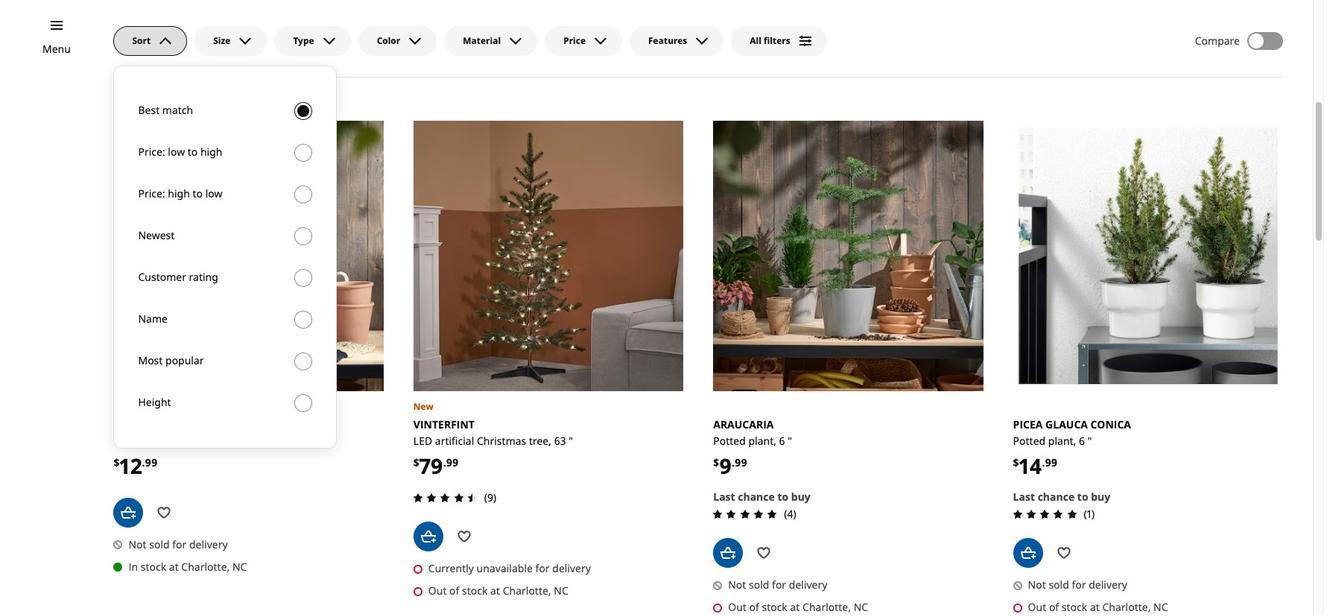 Task type: vqa. For each thing, say whether or not it's contained in the screenshot.
NOW
no



Task type: describe. For each thing, give the bounding box(es) containing it.
menu button
[[42, 41, 71, 57]]

last for 9
[[714, 490, 736, 504]]

tree,
[[529, 434, 552, 448]]

color button
[[358, 26, 437, 56]]

led
[[414, 434, 433, 448]]

for up in stock at charlotte, nc
[[172, 538, 187, 552]]

most popular
[[138, 353, 204, 367]]

height
[[138, 395, 171, 409]]

for for 79
[[536, 562, 550, 576]]

price button
[[545, 26, 623, 56]]

sort button
[[114, 26, 187, 56]]

for for 9
[[772, 578, 787, 592]]

0 horizontal spatial low
[[168, 145, 185, 159]]

christmas
[[477, 434, 527, 448]]

not sold for delivery for 9
[[729, 578, 828, 592]]

material button
[[445, 26, 538, 56]]

$ inside new hyacinthus potted plant, 6 " $ 12 . 99
[[114, 455, 120, 469]]

chance for 14
[[1038, 490, 1075, 504]]

artificial
[[435, 434, 474, 448]]

0 horizontal spatial sold
[[149, 538, 170, 552]]

6 inside araucaria potted plant, 6 " $ 9 . 99
[[780, 434, 786, 448]]

(4)
[[784, 507, 797, 521]]

$ inside new vinterfint led artificial christmas tree, 63 " $ 79 . 99
[[414, 455, 420, 469]]

in stock at charlotte, nc
[[129, 560, 247, 574]]

size button
[[195, 26, 267, 56]]

rating
[[189, 270, 218, 284]]

hyacinthus
[[114, 417, 181, 432]]

0 vertical spatial stock
[[141, 560, 166, 574]]

to up the (4)
[[778, 490, 789, 504]]

newest
[[138, 228, 175, 242]]

name
[[138, 312, 168, 326]]

1 vertical spatial at
[[491, 584, 500, 598]]

delivery for 79
[[553, 562, 591, 576]]

" inside picea glauca conica potted plant, 6 " $ 14 . 99
[[1088, 434, 1092, 448]]

0 horizontal spatial high
[[168, 186, 190, 200]]

material
[[463, 34, 501, 47]]

99 inside araucaria potted plant, 6 " $ 9 . 99
[[735, 455, 748, 469]]

99 inside new hyacinthus potted plant, 6 " $ 12 . 99
[[145, 455, 158, 469]]

size
[[213, 34, 231, 47]]

chance for 99
[[738, 490, 775, 504]]

not for 14
[[1029, 578, 1047, 592]]

review: 4.6 out of 5 stars. total reviews: 9 image
[[409, 489, 481, 507]]

conica
[[1091, 417, 1132, 432]]

to up (1)
[[1078, 490, 1089, 504]]

6 inside picea glauca conica potted plant, 6 " $ 14 . 99
[[1080, 434, 1086, 448]]

vinterfint
[[414, 417, 475, 432]]

glauca
[[1046, 417, 1088, 432]]

(1)
[[1084, 507, 1095, 521]]

delivery for 9
[[789, 578, 828, 592]]

filters
[[764, 34, 791, 47]]

price: for price: high to low
[[138, 186, 165, 200]]

unavailable
[[477, 562, 533, 576]]

last chance to buy for 99
[[714, 490, 811, 504]]

new for 12
[[114, 400, 134, 413]]

plant, inside picea glauca conica potted plant, 6 " $ 14 . 99
[[1049, 434, 1077, 448]]

review: 5 out of 5 stars. total reviews: 4 image
[[709, 506, 781, 524]]

price
[[564, 34, 586, 47]]

currently unavailable for delivery
[[429, 562, 591, 576]]

99 inside new vinterfint led artificial christmas tree, 63 " $ 79 . 99
[[446, 455, 459, 469]]

" inside new hyacinthus potted plant, 6 " $ 12 . 99
[[188, 434, 192, 448]]

price: for price: low to high
[[138, 145, 165, 159]]

. inside araucaria potted plant, 6 " $ 9 . 99
[[732, 455, 735, 469]]

0 vertical spatial at
[[169, 560, 179, 574]]

new hyacinthus potted plant, 6 " $ 12 . 99
[[114, 400, 192, 480]]

delivery up in stock at charlotte, nc
[[189, 538, 228, 552]]

of
[[450, 584, 460, 598]]

plant, inside new hyacinthus potted plant, 6 " $ 12 . 99
[[149, 434, 177, 448]]

new vinterfint led artificial christmas tree, 63 " $ 79 . 99
[[414, 400, 573, 480]]

delivery for 14
[[1089, 578, 1128, 592]]

" inside araucaria potted plant, 6 " $ 9 . 99
[[788, 434, 792, 448]]

potted inside picea glauca conica potted plant, 6 " $ 14 . 99
[[1014, 434, 1046, 448]]



Task type: locate. For each thing, give the bounding box(es) containing it.
not for 9
[[729, 578, 747, 592]]

1 horizontal spatial potted
[[714, 434, 746, 448]]

new for 79
[[414, 400, 434, 413]]

1 horizontal spatial not
[[729, 578, 747, 592]]

all
[[750, 34, 762, 47]]

1 potted from the left
[[114, 434, 146, 448]]

low down price: low to high
[[206, 186, 223, 200]]

6 up the (4)
[[780, 434, 786, 448]]

6 down hyacinthus
[[180, 434, 186, 448]]

sold for 9
[[749, 578, 770, 592]]

1 6 from the left
[[180, 434, 186, 448]]

chance up review: 5 out of 5 stars. total reviews: 1 image
[[1038, 490, 1075, 504]]

$ inside picea glauca conica potted plant, 6 " $ 14 . 99
[[1014, 455, 1020, 469]]

" inside new vinterfint led artificial christmas tree, 63 " $ 79 . 99
[[569, 434, 573, 448]]

sold for 14
[[1049, 578, 1070, 592]]

. inside picea glauca conica potted plant, 6 " $ 14 . 99
[[1043, 455, 1046, 469]]

buy for 99
[[792, 490, 811, 504]]

buy up the (4)
[[792, 490, 811, 504]]

for for 14
[[1072, 578, 1087, 592]]

not
[[129, 538, 147, 552], [729, 578, 747, 592], [1029, 578, 1047, 592]]

high
[[200, 145, 223, 159], [168, 186, 190, 200]]

not sold for delivery up in stock at charlotte, nc
[[129, 538, 228, 552]]

0 horizontal spatial potted
[[114, 434, 146, 448]]

0 vertical spatial high
[[200, 145, 223, 159]]

99 right 9
[[735, 455, 748, 469]]

1 chance from the left
[[738, 490, 775, 504]]

2 " from the left
[[569, 434, 573, 448]]

nc
[[233, 560, 247, 574], [554, 584, 569, 598]]

best match
[[138, 103, 193, 117]]

at down unavailable
[[491, 584, 500, 598]]

all filters button
[[732, 26, 827, 56]]

not sold for delivery
[[129, 538, 228, 552], [729, 578, 828, 592], [1029, 578, 1128, 592]]

"
[[188, 434, 192, 448], [569, 434, 573, 448], [788, 434, 792, 448], [1088, 434, 1092, 448]]

chance up 'review: 5 out of 5 stars. total reviews: 4' image
[[738, 490, 775, 504]]

for
[[172, 538, 187, 552], [536, 562, 550, 576], [772, 578, 787, 592], [1072, 578, 1087, 592]]

1 vertical spatial high
[[168, 186, 190, 200]]

0 horizontal spatial not
[[129, 538, 147, 552]]

4 99 from the left
[[1046, 455, 1058, 469]]

63
[[554, 434, 566, 448]]

0 vertical spatial low
[[168, 145, 185, 159]]

1 $ from the left
[[114, 455, 120, 469]]

high down price: low to high
[[168, 186, 190, 200]]

3 plant, from the left
[[1049, 434, 1077, 448]]

sold up in stock at charlotte, nc
[[149, 538, 170, 552]]

new
[[114, 400, 134, 413], [414, 400, 434, 413]]

14
[[1020, 452, 1043, 480]]

.
[[142, 455, 145, 469], [443, 455, 446, 469], [732, 455, 735, 469], [1043, 455, 1046, 469]]

features button
[[630, 26, 724, 56]]

to up price: high to low
[[188, 145, 198, 159]]

. inside new vinterfint led artificial christmas tree, 63 " $ 79 . 99
[[443, 455, 446, 469]]

2 6 from the left
[[780, 434, 786, 448]]

2 horizontal spatial plant,
[[1049, 434, 1077, 448]]

araucaria
[[714, 417, 774, 432]]

1 vertical spatial low
[[206, 186, 223, 200]]

2 potted from the left
[[714, 434, 746, 448]]

potted inside araucaria potted plant, 6 " $ 9 . 99
[[714, 434, 746, 448]]

last chance to buy up 'review: 5 out of 5 stars. total reviews: 4' image
[[714, 490, 811, 504]]

$ inside araucaria potted plant, 6 " $ 9 . 99
[[714, 455, 720, 469]]

0 horizontal spatial new
[[114, 400, 134, 413]]

1 horizontal spatial at
[[491, 584, 500, 598]]

. inside new hyacinthus potted plant, 6 " $ 12 . 99
[[142, 455, 145, 469]]

not down 'review: 5 out of 5 stars. total reviews: 4' image
[[729, 578, 747, 592]]

popular
[[166, 353, 204, 367]]

99 right the 12
[[145, 455, 158, 469]]

3 . from the left
[[732, 455, 735, 469]]

2 price: from the top
[[138, 186, 165, 200]]

1 horizontal spatial new
[[414, 400, 434, 413]]

plant,
[[149, 434, 177, 448], [749, 434, 777, 448], [1049, 434, 1077, 448]]

0 horizontal spatial nc
[[233, 560, 247, 574]]

2 chance from the left
[[1038, 490, 1075, 504]]

low
[[168, 145, 185, 159], [206, 186, 223, 200]]

1 horizontal spatial stock
[[462, 584, 488, 598]]

2 horizontal spatial potted
[[1014, 434, 1046, 448]]

2 99 from the left
[[446, 455, 459, 469]]

1 horizontal spatial last chance to buy
[[1014, 490, 1111, 504]]

3 potted from the left
[[1014, 434, 1046, 448]]

new inside new hyacinthus potted plant, 6 " $ 12 . 99
[[114, 400, 134, 413]]

99 inside picea glauca conica potted plant, 6 " $ 14 . 99
[[1046, 455, 1058, 469]]

0 horizontal spatial not sold for delivery
[[129, 538, 228, 552]]

$
[[114, 455, 120, 469], [414, 455, 420, 469], [714, 455, 720, 469], [1014, 455, 1020, 469]]

$ down picea
[[1014, 455, 1020, 469]]

1 horizontal spatial last
[[1014, 490, 1036, 504]]

customer rating
[[138, 270, 218, 284]]

0 horizontal spatial 6
[[180, 434, 186, 448]]

potted inside new hyacinthus potted plant, 6 " $ 12 . 99
[[114, 434, 146, 448]]

2 horizontal spatial 6
[[1080, 434, 1086, 448]]

1 vertical spatial nc
[[554, 584, 569, 598]]

(9)
[[484, 491, 497, 505]]

not sold for delivery down the (4)
[[729, 578, 828, 592]]

plant, inside araucaria potted plant, 6 " $ 9 . 99
[[749, 434, 777, 448]]

1 . from the left
[[142, 455, 145, 469]]

1 horizontal spatial high
[[200, 145, 223, 159]]

potted
[[114, 434, 146, 448], [714, 434, 746, 448], [1014, 434, 1046, 448]]

chance
[[738, 490, 775, 504], [1038, 490, 1075, 504]]

3 " from the left
[[788, 434, 792, 448]]

sold
[[149, 538, 170, 552], [749, 578, 770, 592], [1049, 578, 1070, 592]]

2 new from the left
[[414, 400, 434, 413]]

1 horizontal spatial nc
[[554, 584, 569, 598]]

99
[[145, 455, 158, 469], [446, 455, 459, 469], [735, 455, 748, 469], [1046, 455, 1058, 469]]

1 vertical spatial charlotte,
[[503, 584, 551, 598]]

1 vertical spatial price:
[[138, 186, 165, 200]]

0 vertical spatial nc
[[233, 560, 247, 574]]

1 last from the left
[[714, 490, 736, 504]]

picea glauca conica potted plant, 6 " $ 14 . 99
[[1014, 417, 1132, 480]]

compare
[[1196, 33, 1241, 48]]

potted down picea
[[1014, 434, 1046, 448]]

charlotte,
[[181, 560, 230, 574], [503, 584, 551, 598]]

last for 14
[[1014, 490, 1036, 504]]

new inside new vinterfint led artificial christmas tree, 63 " $ 79 . 99
[[414, 400, 434, 413]]

1 price: from the top
[[138, 145, 165, 159]]

2 buy from the left
[[1092, 490, 1111, 504]]

99 right 14
[[1046, 455, 1058, 469]]

0 horizontal spatial last
[[714, 490, 736, 504]]

match
[[162, 103, 193, 117]]

99 right '79'
[[446, 455, 459, 469]]

. down araucaria
[[732, 455, 735, 469]]

plant, down araucaria
[[749, 434, 777, 448]]

currently
[[429, 562, 474, 576]]

high up price: high to low
[[200, 145, 223, 159]]

1 horizontal spatial buy
[[1092, 490, 1111, 504]]

buy
[[792, 490, 811, 504], [1092, 490, 1111, 504]]

stock right in
[[141, 560, 166, 574]]

0 horizontal spatial charlotte,
[[181, 560, 230, 574]]

1 horizontal spatial chance
[[1038, 490, 1075, 504]]

1 last chance to buy from the left
[[714, 490, 811, 504]]

1 horizontal spatial plant,
[[749, 434, 777, 448]]

1 horizontal spatial charlotte,
[[503, 584, 551, 598]]

1 99 from the left
[[145, 455, 158, 469]]

1 vertical spatial stock
[[462, 584, 488, 598]]

type button
[[275, 26, 351, 56]]

2 horizontal spatial not sold for delivery
[[1029, 578, 1128, 592]]

2 last chance to buy from the left
[[1014, 490, 1111, 504]]

potted down hyacinthus
[[114, 434, 146, 448]]

. down artificial
[[443, 455, 446, 469]]

1 new from the left
[[114, 400, 134, 413]]

last chance to buy for 14
[[1014, 490, 1111, 504]]

1 buy from the left
[[792, 490, 811, 504]]

79
[[420, 452, 443, 480]]

0 horizontal spatial buy
[[792, 490, 811, 504]]

potted down araucaria
[[714, 434, 746, 448]]

stock right of
[[462, 584, 488, 598]]

. down picea
[[1043, 455, 1046, 469]]

$ down led
[[414, 455, 420, 469]]

2 horizontal spatial sold
[[1049, 578, 1070, 592]]

features
[[649, 34, 688, 47]]

1 horizontal spatial sold
[[749, 578, 770, 592]]

out of stock at charlotte, nc
[[429, 584, 569, 598]]

3 6 from the left
[[1080, 434, 1086, 448]]

6
[[180, 434, 186, 448], [780, 434, 786, 448], [1080, 434, 1086, 448]]

buy up (1)
[[1092, 490, 1111, 504]]

0 horizontal spatial plant,
[[149, 434, 177, 448]]

most
[[138, 353, 163, 367]]

$ down hyacinthus
[[114, 455, 120, 469]]

2 $ from the left
[[414, 455, 420, 469]]

charlotte, down currently unavailable for delivery
[[503, 584, 551, 598]]

price: low to high
[[138, 145, 223, 159]]

0 horizontal spatial stock
[[141, 560, 166, 574]]

last up review: 5 out of 5 stars. total reviews: 1 image
[[1014, 490, 1036, 504]]

2 horizontal spatial not
[[1029, 578, 1047, 592]]

0 vertical spatial charlotte,
[[181, 560, 230, 574]]

1 horizontal spatial 6
[[780, 434, 786, 448]]

. down hyacinthus
[[142, 455, 145, 469]]

9
[[720, 452, 732, 480]]

all filters
[[750, 34, 791, 47]]

out
[[429, 584, 447, 598]]

4 " from the left
[[1088, 434, 1092, 448]]

customer
[[138, 270, 186, 284]]

12
[[120, 452, 142, 480]]

0 vertical spatial price:
[[138, 145, 165, 159]]

delivery
[[189, 538, 228, 552], [553, 562, 591, 576], [789, 578, 828, 592], [1089, 578, 1128, 592]]

araucaria potted plant, 6 " $ 9 . 99
[[714, 417, 792, 480]]

0 horizontal spatial at
[[169, 560, 179, 574]]

6 inside new hyacinthus potted plant, 6 " $ 12 . 99
[[180, 434, 186, 448]]

1 " from the left
[[188, 434, 192, 448]]

delivery right unavailable
[[553, 562, 591, 576]]

buy for 14
[[1092, 490, 1111, 504]]

not sold for delivery for 14
[[1029, 578, 1128, 592]]

1 horizontal spatial low
[[206, 186, 223, 200]]

picea
[[1014, 417, 1043, 432]]

to
[[188, 145, 198, 159], [193, 186, 203, 200], [778, 490, 789, 504], [1078, 490, 1089, 504]]

not down review: 5 out of 5 stars. total reviews: 1 image
[[1029, 578, 1047, 592]]

plant, down "glauca"
[[1049, 434, 1077, 448]]

0 horizontal spatial last chance to buy
[[714, 490, 811, 504]]

4 . from the left
[[1043, 455, 1046, 469]]

charlotte, right in
[[181, 560, 230, 574]]

price: up newest on the top left of page
[[138, 186, 165, 200]]

not up in
[[129, 538, 147, 552]]

2 last from the left
[[1014, 490, 1036, 504]]

in
[[129, 560, 138, 574]]

price: high to low
[[138, 186, 223, 200]]

new up 'vinterfint' at the left bottom of the page
[[414, 400, 434, 413]]

not sold for delivery down (1)
[[1029, 578, 1128, 592]]

stock
[[141, 560, 166, 574], [462, 584, 488, 598]]

2 . from the left
[[443, 455, 446, 469]]

for down the (4)
[[772, 578, 787, 592]]

3 99 from the left
[[735, 455, 748, 469]]

4 $ from the left
[[1014, 455, 1020, 469]]

last
[[714, 490, 736, 504], [1014, 490, 1036, 504]]

0 horizontal spatial chance
[[738, 490, 775, 504]]

last chance to buy
[[714, 490, 811, 504], [1014, 490, 1111, 504]]

1 horizontal spatial not sold for delivery
[[729, 578, 828, 592]]

delivery down the (4)
[[789, 578, 828, 592]]

sort
[[132, 34, 151, 47]]

2 plant, from the left
[[749, 434, 777, 448]]

$ down araucaria
[[714, 455, 720, 469]]

sold down review: 5 out of 5 stars. total reviews: 1 image
[[1049, 578, 1070, 592]]

type
[[293, 34, 314, 47]]

delivery down (1)
[[1089, 578, 1128, 592]]

review: 5 out of 5 stars. total reviews: 1 image
[[1009, 506, 1082, 524]]

last up 'review: 5 out of 5 stars. total reviews: 4' image
[[714, 490, 736, 504]]

to down price: low to high
[[193, 186, 203, 200]]

for right unavailable
[[536, 562, 550, 576]]

color
[[377, 34, 401, 47]]

for down (1)
[[1072, 578, 1087, 592]]

low down match
[[168, 145, 185, 159]]

6 down "glauca"
[[1080, 434, 1086, 448]]

3 $ from the left
[[714, 455, 720, 469]]

new up hyacinthus
[[114, 400, 134, 413]]

1 plant, from the left
[[149, 434, 177, 448]]

menu
[[42, 42, 71, 56]]

last chance to buy up review: 5 out of 5 stars. total reviews: 1 image
[[1014, 490, 1111, 504]]

plant, down hyacinthus
[[149, 434, 177, 448]]

price:
[[138, 145, 165, 159], [138, 186, 165, 200]]

at right in
[[169, 560, 179, 574]]

at
[[169, 560, 179, 574], [491, 584, 500, 598]]

sold down 'review: 5 out of 5 stars. total reviews: 4' image
[[749, 578, 770, 592]]

price: down best
[[138, 145, 165, 159]]

best
[[138, 103, 160, 117]]



